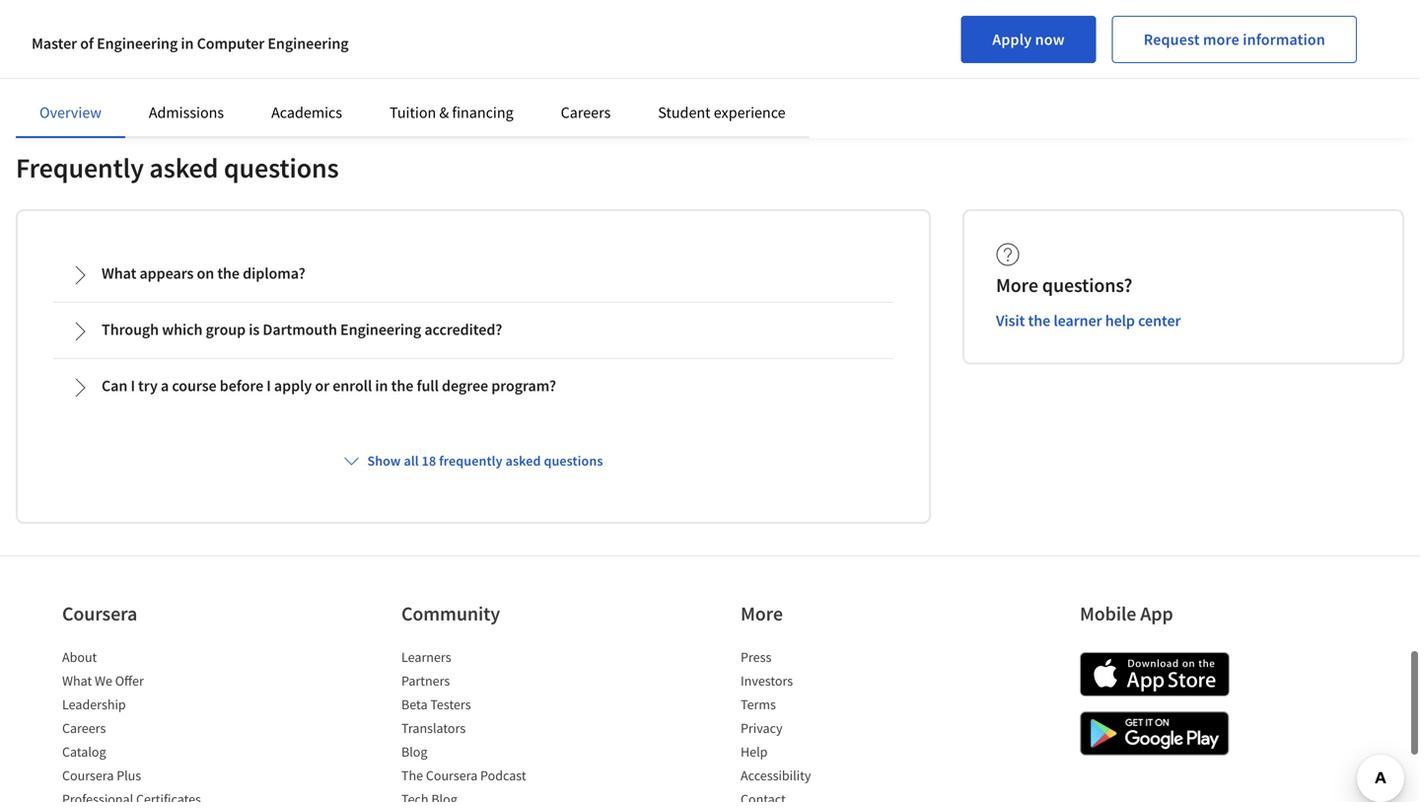 Task type: describe. For each thing, give the bounding box(es) containing it.
investors link
[[741, 672, 793, 689]]

beta
[[402, 695, 428, 713]]

2 i from the left
[[267, 376, 271, 395]]

computer
[[197, 34, 265, 53]]

plus
[[117, 766, 141, 784]]

app
[[1141, 601, 1174, 626]]

the coursera podcast link
[[402, 766, 527, 784]]

or
[[315, 376, 330, 395]]

mobile app
[[1080, 601, 1174, 626]]

1 and from the left
[[200, 33, 225, 53]]

list for coursera
[[62, 647, 230, 802]]

leadership link
[[62, 695, 126, 713]]

get it on google play image
[[1080, 711, 1230, 756]]

more for more
[[741, 601, 783, 626]]

about
[[62, 648, 97, 666]]

list item for coursera
[[62, 789, 230, 802]]

can i try a course before i apply or enroll in the full degree program? button
[[54, 360, 893, 413]]

through which group is dartmouth engineering accredited? button
[[54, 304, 893, 357]]

recent
[[115, 33, 158, 53]]

through which group is dartmouth engineering accredited?
[[102, 319, 503, 339]]

apply now
[[993, 30, 1065, 49]]

beta testers link
[[402, 695, 471, 713]]

terms
[[741, 695, 776, 713]]

center
[[1139, 311, 1182, 330]]

before
[[220, 376, 264, 395]]

investors
[[741, 672, 793, 689]]

translators link
[[402, 719, 466, 737]]

master
[[32, 34, 77, 53]]

0 vertical spatial questions
[[224, 150, 339, 185]]

questions inside dropdown button
[[544, 452, 603, 469]]

now
[[1036, 30, 1065, 49]]

about link
[[62, 648, 97, 666]]

accessibility link
[[741, 766, 811, 784]]

coursera for coursera
[[62, 766, 114, 784]]

collapsed list
[[49, 242, 898, 419]]

blog link
[[402, 743, 428, 760]]

careers inside about what we offer leadership careers catalog coursera plus
[[62, 719, 106, 737]]

engineering's
[[420, 33, 508, 53]]

coursera for community
[[426, 766, 478, 784]]

course
[[172, 376, 217, 395]]

show all 18 frequently asked questions
[[368, 452, 603, 469]]

enroll
[[333, 376, 372, 395]]

we
[[95, 672, 112, 689]]

happenings
[[228, 33, 306, 53]]

from
[[309, 33, 341, 53]]

overview link
[[39, 103, 101, 122]]

academics link
[[271, 103, 342, 122]]

2 and from the left
[[681, 33, 706, 53]]

questions?
[[1043, 273, 1133, 297]]

learners partners beta testers translators blog the coursera podcast
[[402, 648, 527, 784]]

which
[[162, 319, 203, 339]]

student experience link
[[658, 103, 786, 122]]

appears
[[140, 263, 194, 283]]

apply
[[993, 30, 1032, 49]]

communities.
[[759, 33, 849, 53]]

0 horizontal spatial asked
[[149, 150, 218, 185]]

academics
[[271, 103, 342, 122]]

can i try a course before i apply or enroll in the full degree program?
[[102, 376, 556, 395]]

what we offer link
[[62, 672, 144, 689]]

leadership
[[62, 695, 126, 713]]

apply
[[274, 376, 312, 395]]

list item for more
[[741, 789, 909, 802]]

list for more
[[741, 647, 909, 802]]

1 i from the left
[[131, 376, 135, 395]]

podcast
[[481, 766, 527, 784]]

show
[[368, 452, 401, 469]]

the
[[402, 766, 423, 784]]

of
[[80, 34, 94, 53]]

read the most recent news and happenings from dartmouth engineering's dynamic faculty, student, and alumni communities.
[[16, 33, 849, 53]]

blog
[[402, 743, 428, 760]]

full
[[417, 376, 439, 395]]

engineering right of
[[97, 34, 178, 53]]

terms link
[[741, 695, 776, 713]]

dynamic
[[511, 33, 568, 53]]

on
[[197, 263, 214, 283]]

diploma?
[[243, 263, 306, 283]]

help
[[741, 743, 768, 760]]

program?
[[492, 376, 556, 395]]

degree
[[442, 376, 488, 395]]

press investors terms privacy help accessibility
[[741, 648, 811, 784]]



Task type: vqa. For each thing, say whether or not it's contained in the screenshot.
THE CAREERS LINK
yes



Task type: locate. For each thing, give the bounding box(es) containing it.
0 horizontal spatial in
[[181, 34, 194, 53]]

list for community
[[402, 647, 569, 802]]

coursera up the about
[[62, 601, 137, 626]]

3 list item from the left
[[741, 789, 909, 802]]

0 vertical spatial careers link
[[561, 103, 611, 122]]

admissions
[[149, 103, 224, 122]]

the left of
[[53, 33, 75, 53]]

tuition & financing link
[[390, 103, 514, 122]]

coursera right the
[[426, 766, 478, 784]]

student,
[[623, 33, 678, 53]]

asked right frequently
[[506, 452, 541, 469]]

information
[[1243, 30, 1326, 49]]

1 horizontal spatial and
[[681, 33, 706, 53]]

and left "alumni"
[[681, 33, 706, 53]]

list item down plus
[[62, 789, 230, 802]]

dartmouth right is
[[263, 319, 337, 339]]

questions down academics link
[[224, 150, 339, 185]]

1 vertical spatial what
[[62, 672, 92, 689]]

more up visit
[[997, 273, 1039, 297]]

0 vertical spatial asked
[[149, 150, 218, 185]]

2 horizontal spatial list
[[741, 647, 909, 802]]

learners
[[402, 648, 451, 666]]

learner
[[1054, 311, 1103, 330]]

1 horizontal spatial in
[[375, 376, 388, 395]]

privacy
[[741, 719, 783, 737]]

frequently asked questions
[[16, 150, 339, 185]]

what left appears
[[102, 263, 136, 283]]

community
[[402, 601, 500, 626]]

press
[[741, 648, 772, 666]]

1 horizontal spatial i
[[267, 376, 271, 395]]

is
[[249, 319, 260, 339]]

1 vertical spatial more
[[741, 601, 783, 626]]

list item down 'accessibility' link
[[741, 789, 909, 802]]

learners link
[[402, 648, 451, 666]]

1 horizontal spatial dartmouth
[[344, 33, 416, 53]]

0 horizontal spatial what
[[62, 672, 92, 689]]

3 list from the left
[[741, 647, 909, 802]]

can
[[102, 376, 128, 395]]

more
[[1204, 30, 1240, 49]]

1 list from the left
[[62, 647, 230, 802]]

partners link
[[402, 672, 450, 689]]

download on the app store image
[[1080, 652, 1230, 696]]

0 horizontal spatial list item
[[62, 789, 230, 802]]

student experience
[[658, 103, 786, 122]]

0 horizontal spatial careers
[[62, 719, 106, 737]]

1 vertical spatial careers link
[[62, 719, 106, 737]]

list
[[62, 647, 230, 802], [402, 647, 569, 802], [741, 647, 909, 802]]

what down the about
[[62, 672, 92, 689]]

0 horizontal spatial i
[[131, 376, 135, 395]]

questions down program?
[[544, 452, 603, 469]]

and
[[200, 33, 225, 53], [681, 33, 706, 53]]

mobile
[[1080, 601, 1137, 626]]

1 horizontal spatial careers
[[561, 103, 611, 122]]

0 horizontal spatial and
[[200, 33, 225, 53]]

0 vertical spatial more
[[997, 273, 1039, 297]]

&
[[440, 103, 449, 122]]

offer
[[115, 672, 144, 689]]

i
[[131, 376, 135, 395], [267, 376, 271, 395]]

try
[[138, 376, 158, 395]]

list containing press
[[741, 647, 909, 802]]

1 list item from the left
[[62, 789, 230, 802]]

1 horizontal spatial asked
[[506, 452, 541, 469]]

coursera down catalog link on the bottom left
[[62, 766, 114, 784]]

experience
[[714, 103, 786, 122]]

partners
[[402, 672, 450, 689]]

what inside about what we offer leadership careers catalog coursera plus
[[62, 672, 92, 689]]

careers
[[561, 103, 611, 122], [62, 719, 106, 737]]

accessibility
[[741, 766, 811, 784]]

1 horizontal spatial questions
[[544, 452, 603, 469]]

0 vertical spatial in
[[181, 34, 194, 53]]

engineering for is
[[340, 319, 422, 339]]

coursera inside about what we offer leadership careers catalog coursera plus
[[62, 766, 114, 784]]

frequently
[[439, 452, 503, 469]]

in inside dropdown button
[[375, 376, 388, 395]]

most
[[78, 33, 112, 53]]

0 horizontal spatial careers link
[[62, 719, 106, 737]]

i left 'try'
[[131, 376, 135, 395]]

18
[[422, 452, 436, 469]]

alumni
[[709, 33, 756, 53]]

what inside dropdown button
[[102, 263, 136, 283]]

more
[[997, 273, 1039, 297], [741, 601, 783, 626]]

asked down admissions
[[149, 150, 218, 185]]

list containing about
[[62, 647, 230, 802]]

news
[[161, 33, 197, 53]]

list item
[[62, 789, 230, 802], [402, 789, 569, 802], [741, 789, 909, 802]]

tuition
[[390, 103, 436, 122]]

careers down faculty,
[[561, 103, 611, 122]]

asked inside dropdown button
[[506, 452, 541, 469]]

1 vertical spatial dartmouth
[[263, 319, 337, 339]]

and right news
[[200, 33, 225, 53]]

dartmouth inside dropdown button
[[263, 319, 337, 339]]

0 horizontal spatial more
[[741, 601, 783, 626]]

request more information button
[[1113, 16, 1358, 63]]

visit
[[997, 311, 1026, 330]]

1 vertical spatial questions
[[544, 452, 603, 469]]

testers
[[431, 695, 471, 713]]

admissions link
[[149, 103, 224, 122]]

accredited?
[[425, 319, 503, 339]]

list containing learners
[[402, 647, 569, 802]]

the left the full
[[391, 376, 414, 395]]

1 horizontal spatial careers link
[[561, 103, 611, 122]]

financing
[[452, 103, 514, 122]]

a
[[161, 376, 169, 395]]

coursera
[[62, 601, 137, 626], [62, 766, 114, 784], [426, 766, 478, 784]]

master of engineering in computer engineering
[[32, 34, 349, 53]]

i left apply
[[267, 376, 271, 395]]

1 vertical spatial asked
[[506, 452, 541, 469]]

the right visit
[[1029, 311, 1051, 330]]

1 vertical spatial in
[[375, 376, 388, 395]]

what appears on the diploma? button
[[54, 247, 893, 301]]

engineering up enroll
[[340, 319, 422, 339]]

careers up catalog link on the bottom left
[[62, 719, 106, 737]]

engineering
[[97, 34, 178, 53], [268, 34, 349, 53], [340, 319, 422, 339]]

careers link down faculty,
[[561, 103, 611, 122]]

request more information
[[1144, 30, 1326, 49]]

0 horizontal spatial questions
[[224, 150, 339, 185]]

more for more questions?
[[997, 273, 1039, 297]]

1 vertical spatial careers
[[62, 719, 106, 737]]

asked
[[149, 150, 218, 185], [506, 452, 541, 469]]

1 horizontal spatial more
[[997, 273, 1039, 297]]

list item for community
[[402, 789, 569, 802]]

dartmouth right 'from' at the top of page
[[344, 33, 416, 53]]

help
[[1106, 311, 1136, 330]]

0 vertical spatial careers
[[561, 103, 611, 122]]

the right on
[[217, 263, 240, 283]]

help link
[[741, 743, 768, 760]]

2 list from the left
[[402, 647, 569, 802]]

tuition & financing
[[390, 103, 514, 122]]

0 vertical spatial dartmouth
[[344, 33, 416, 53]]

overview
[[39, 103, 101, 122]]

2 horizontal spatial list item
[[741, 789, 909, 802]]

in right enroll
[[375, 376, 388, 395]]

coursera inside learners partners beta testers translators blog the coursera podcast
[[426, 766, 478, 784]]

coursera plus link
[[62, 766, 141, 784]]

2 list item from the left
[[402, 789, 569, 802]]

read
[[16, 33, 50, 53]]

student
[[658, 103, 711, 122]]

show all 18 frequently asked questions button
[[336, 443, 611, 478]]

apply now button
[[961, 16, 1097, 63]]

careers link
[[561, 103, 611, 122], [62, 719, 106, 737]]

engineering inside through which group is dartmouth engineering accredited? dropdown button
[[340, 319, 422, 339]]

more up press
[[741, 601, 783, 626]]

about what we offer leadership careers catalog coursera plus
[[62, 648, 144, 784]]

visit the learner help center link
[[997, 311, 1182, 330]]

1 horizontal spatial list
[[402, 647, 569, 802]]

engineering up academics link
[[268, 34, 349, 53]]

0 vertical spatial what
[[102, 263, 136, 283]]

list item down podcast
[[402, 789, 569, 802]]

engineering for in
[[268, 34, 349, 53]]

1 horizontal spatial list item
[[402, 789, 569, 802]]

through
[[102, 319, 159, 339]]

in left computer
[[181, 34, 194, 53]]

request
[[1144, 30, 1200, 49]]

0 horizontal spatial dartmouth
[[263, 319, 337, 339]]

frequently
[[16, 150, 144, 185]]

all
[[404, 452, 419, 469]]

privacy link
[[741, 719, 783, 737]]

1 horizontal spatial what
[[102, 263, 136, 283]]

more questions?
[[997, 273, 1133, 297]]

0 horizontal spatial list
[[62, 647, 230, 802]]

careers link up catalog link on the bottom left
[[62, 719, 106, 737]]



